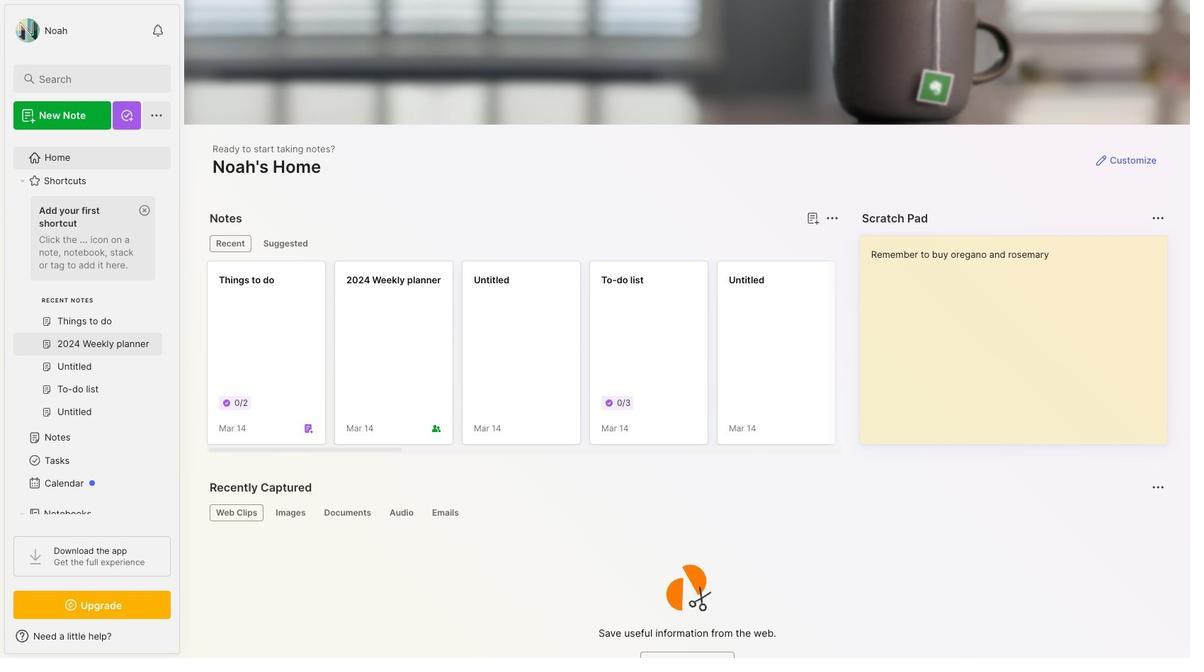 Task type: describe. For each thing, give the bounding box(es) containing it.
Search text field
[[39, 72, 158, 86]]

1 more actions image from the top
[[1150, 210, 1167, 227]]

2 tab list from the top
[[210, 504, 1163, 521]]

Account field
[[13, 16, 68, 45]]

2 more actions image from the top
[[1150, 479, 1167, 496]]

none search field inside main element
[[39, 70, 158, 87]]

click to collapse image
[[179, 632, 190, 649]]

WHAT'S NEW field
[[5, 625, 179, 648]]



Task type: locate. For each thing, give the bounding box(es) containing it.
group
[[13, 192, 162, 432]]

tab
[[210, 235, 251, 252], [257, 235, 314, 252], [210, 504, 264, 521], [269, 504, 312, 521], [318, 504, 378, 521], [383, 504, 420, 521], [426, 504, 465, 521]]

expand notebooks image
[[18, 510, 27, 519]]

0 vertical spatial more actions image
[[1150, 210, 1167, 227]]

None search field
[[39, 70, 158, 87]]

1 vertical spatial more actions image
[[1150, 479, 1167, 496]]

More actions field
[[822, 208, 842, 228], [1149, 208, 1168, 228], [1149, 478, 1168, 497]]

row group
[[207, 261, 1190, 453]]

main element
[[0, 0, 184, 658]]

0 vertical spatial tab list
[[210, 235, 837, 252]]

tree
[[5, 138, 179, 648]]

1 tab list from the top
[[210, 235, 837, 252]]

more actions image
[[824, 210, 841, 227]]

1 vertical spatial tab list
[[210, 504, 1163, 521]]

group inside tree
[[13, 192, 162, 432]]

more actions image
[[1150, 210, 1167, 227], [1150, 479, 1167, 496]]

tree inside main element
[[5, 138, 179, 648]]

Start writing… text field
[[871, 236, 1167, 433]]

tab list
[[210, 235, 837, 252], [210, 504, 1163, 521]]



Task type: vqa. For each thing, say whether or not it's contained in the screenshot.
tab
yes



